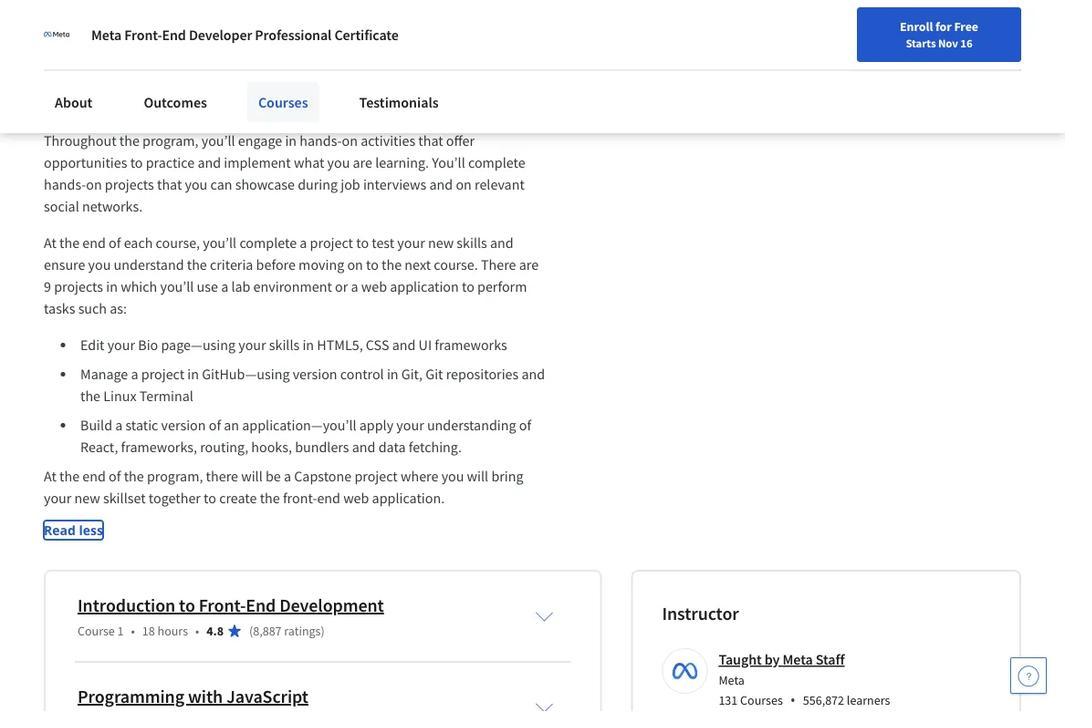 Task type: describe. For each thing, give the bounding box(es) containing it.
edit your bio page—using your skills in html5, css and ui frameworks
[[80, 336, 507, 354]]

each
[[124, 234, 153, 252]]

practice
[[146, 154, 195, 172]]

fetching.
[[409, 438, 462, 457]]

in left 'html5,'
[[303, 336, 314, 354]]

are inside the at the end of each course, you'll complete a project to test your new skills and ensure you understand the criteria before moving on to the next course. there are 9 projects in which you'll use a lab environment or a web application to perform tasks such as:
[[519, 256, 539, 274]]

web inside at the end of the program, there will be a capstone project where you will bring your new skillset together to create the front-end web application.
[[343, 490, 369, 508]]

job
[[341, 176, 360, 194]]

applied learning project
[[44, 95, 193, 113]]

engage
[[238, 132, 282, 150]]

course,
[[156, 234, 200, 252]]

next
[[405, 256, 431, 274]]

your up github—using
[[238, 336, 266, 354]]

learning
[[94, 95, 147, 113]]

front-
[[283, 490, 317, 508]]

on left activities
[[342, 132, 358, 150]]

starts
[[906, 36, 936, 50]]

repositories
[[446, 365, 519, 384]]

which
[[121, 278, 157, 296]]

1 vertical spatial front-
[[199, 595, 246, 618]]

your left bio
[[107, 336, 135, 354]]

application—you'll
[[242, 417, 357, 435]]

4.8
[[207, 624, 224, 640]]

test
[[372, 234, 395, 252]]

programming
[[78, 686, 184, 709]]

project inside at the end of the program, there will be a capstone project where you will bring your new skillset together to create the front-end web application.
[[355, 468, 398, 486]]

in inside throughout the program, you'll engage in hands-on activities that offer opportunities to practice and implement what you are learning. you'll complete hands-on projects that you can showcase during job interviews and on relevant social networks.
[[285, 132, 297, 150]]

lab
[[231, 278, 251, 296]]

0 vertical spatial hands-
[[300, 132, 342, 150]]

static
[[125, 417, 158, 435]]

certificate
[[335, 26, 399, 44]]

page—using
[[161, 336, 236, 354]]

enroll
[[900, 18, 933, 35]]

( 8,887 ratings )
[[249, 624, 325, 640]]

0 horizontal spatial •
[[131, 624, 135, 640]]

application.
[[372, 490, 445, 508]]

hooks,
[[251, 438, 292, 457]]

your inside build a static version of an application—you'll apply your understanding of react, frameworks, routing, hooks, bundlers and data fetching.
[[397, 417, 424, 435]]

github—using
[[202, 365, 290, 384]]

networks.
[[82, 197, 143, 216]]

course
[[78, 624, 115, 640]]

a inside manage a project in github—using version control in git, git repositories and the linux terminal
[[131, 365, 138, 384]]

131
[[719, 693, 738, 709]]

application
[[390, 278, 459, 296]]

what
[[294, 154, 324, 172]]

about link
[[44, 82, 104, 122]]

understanding
[[427, 417, 516, 435]]

complete inside the at the end of each course, you'll complete a project to test your new skills and ensure you understand the criteria before moving on to the next course. there are 9 projects in which you'll use a lab environment or a web application to perform tasks such as:
[[240, 234, 297, 252]]

• inside taught by meta staff meta 131 courses • 556,872 learners
[[790, 691, 796, 710]]

the inside manage a project in github—using version control in git, git repositories and the linux terminal
[[80, 387, 100, 406]]

opportunities
[[44, 154, 127, 172]]

2 vertical spatial end
[[317, 490, 340, 508]]

developer
[[189, 26, 252, 44]]

during
[[298, 176, 338, 194]]

to left test
[[356, 234, 369, 252]]

activities
[[361, 132, 415, 150]]

to down test
[[366, 256, 379, 274]]

to down course.
[[462, 278, 475, 296]]

testimonials
[[359, 93, 439, 111]]

taught by meta staff meta 131 courses • 556,872 learners
[[719, 652, 890, 710]]

by
[[765, 652, 780, 670]]

skillset
[[103, 490, 146, 508]]

to up the hours
[[179, 595, 195, 618]]

outcomes
[[144, 93, 207, 111]]

can
[[210, 176, 232, 194]]

and inside manage a project in github—using version control in git, git repositories and the linux terminal
[[522, 365, 545, 384]]

1 horizontal spatial that
[[418, 132, 443, 150]]

use
[[197, 278, 218, 296]]

interviews
[[363, 176, 427, 194]]

1 will from the left
[[241, 468, 263, 486]]

taught by meta staff image
[[665, 652, 705, 692]]

on down opportunities
[[86, 176, 102, 194]]

of inside the at the end of each course, you'll complete a project to test your new skills and ensure you understand the criteria before moving on to the next course. there are 9 projects in which you'll use a lab environment or a web application to perform tasks such as:
[[109, 234, 121, 252]]

end for new
[[82, 468, 106, 486]]

you inside the at the end of each course, you'll complete a project to test your new skills and ensure you understand the criteria before moving on to the next course. there are 9 projects in which you'll use a lab environment or a web application to perform tasks such as:
[[88, 256, 111, 274]]

about
[[55, 93, 93, 111]]

a inside at the end of the program, there will be a capstone project where you will bring your new skillset together to create the front-end web application.
[[284, 468, 291, 486]]

read
[[44, 522, 76, 540]]

to inside throughout the program, you'll engage in hands-on activities that offer opportunities to practice and implement what you are learning. you'll complete hands-on projects that you can showcase during job interviews and on relevant social networks.
[[130, 154, 143, 172]]

programming with javascript
[[78, 686, 308, 709]]

understand
[[114, 256, 184, 274]]

taught
[[719, 652, 762, 670]]

build
[[80, 417, 112, 435]]

offer
[[446, 132, 475, 150]]

9
[[44, 278, 51, 296]]

in down page—using
[[187, 365, 199, 384]]

at for at the end of the program, there will be a capstone project where you will bring your new skillset together to create the front-end web application.
[[44, 468, 56, 486]]

on inside the at the end of each course, you'll complete a project to test your new skills and ensure you understand the criteria before moving on to the next course. there are 9 projects in which you'll use a lab environment or a web application to perform tasks such as:
[[347, 256, 363, 274]]

development
[[280, 595, 384, 618]]

the up read less button
[[59, 468, 80, 486]]

show notifications image
[[886, 23, 908, 45]]

)
[[321, 624, 325, 640]]

and inside the at the end of each course, you'll complete a project to test your new skills and ensure you understand the criteria before moving on to the next course. there are 9 projects in which you'll use a lab environment or a web application to perform tasks such as:
[[490, 234, 514, 252]]

(
[[249, 624, 253, 640]]

hours
[[158, 624, 188, 640]]

courses inside courses link
[[258, 93, 308, 111]]

you up job in the top of the page
[[327, 154, 350, 172]]

throughout
[[44, 132, 116, 150]]

course 1 • 18 hours •
[[78, 624, 199, 640]]

moving
[[299, 256, 344, 274]]

control
[[340, 365, 384, 384]]

1 horizontal spatial meta
[[719, 673, 745, 689]]

for
[[936, 18, 952, 35]]

coursera image
[[9, 15, 125, 44]]

the down test
[[382, 256, 402, 274]]

a inside build a static version of an application—you'll apply your understanding of react, frameworks, routing, hooks, bundlers and data fetching.
[[115, 417, 123, 435]]

18
[[142, 624, 155, 640]]

you left 'can'
[[185, 176, 208, 194]]

edit
[[80, 336, 105, 354]]

at for at the end of each course, you'll complete a project to test your new skills and ensure you understand the criteria before moving on to the next course. there are 9 projects in which you'll use a lab environment or a web application to perform tasks such as:
[[44, 234, 56, 252]]

routing,
[[200, 438, 248, 457]]

linux
[[103, 387, 137, 406]]

projects inside throughout the program, you'll engage in hands-on activities that offer opportunities to practice and implement what you are learning. you'll complete hands-on projects that you can showcase during job interviews and on relevant social networks.
[[105, 176, 154, 194]]

and up 'can'
[[198, 154, 221, 172]]

are inside throughout the program, you'll engage in hands-on activities that offer opportunities to practice and implement what you are learning. you'll complete hands-on projects that you can showcase during job interviews and on relevant social networks.
[[353, 154, 372, 172]]

programming with javascript link
[[78, 686, 308, 709]]

8,887
[[253, 624, 282, 640]]

1 horizontal spatial end
[[246, 595, 276, 618]]

in left git,
[[387, 365, 399, 384]]

frameworks
[[435, 336, 507, 354]]

capstone
[[294, 468, 352, 486]]

bio
[[138, 336, 158, 354]]

ratings
[[284, 624, 321, 640]]

project inside the at the end of each course, you'll complete a project to test your new skills and ensure you understand the criteria before moving on to the next course. there are 9 projects in which you'll use a lab environment or a web application to perform tasks such as:
[[310, 234, 353, 252]]

data
[[379, 438, 406, 457]]

there
[[206, 468, 238, 486]]

end for you
[[82, 234, 106, 252]]

be
[[266, 468, 281, 486]]

meta image
[[44, 22, 69, 47]]



Task type: locate. For each thing, give the bounding box(es) containing it.
and up there
[[490, 234, 514, 252]]

to
[[130, 154, 143, 172], [356, 234, 369, 252], [366, 256, 379, 274], [462, 278, 475, 296], [204, 490, 216, 508], [179, 595, 195, 618]]

you inside at the end of the program, there will be a capstone project where you will bring your new skillset together to create the front-end web application.
[[441, 468, 464, 486]]

environment
[[253, 278, 332, 296]]

to down there
[[204, 490, 216, 508]]

project up "moving"
[[310, 234, 353, 252]]

git
[[426, 365, 443, 384]]

0 horizontal spatial project
[[141, 365, 185, 384]]

professional
[[255, 26, 332, 44]]

0 horizontal spatial version
[[161, 417, 206, 435]]

a right or
[[351, 278, 358, 296]]

are right there
[[519, 256, 539, 274]]

and down apply
[[352, 438, 376, 457]]

learners
[[847, 693, 890, 709]]

0 vertical spatial courses
[[258, 93, 308, 111]]

complete up relevant
[[468, 154, 526, 172]]

the
[[119, 132, 140, 150], [59, 234, 80, 252], [187, 256, 207, 274], [382, 256, 402, 274], [80, 387, 100, 406], [59, 468, 80, 486], [124, 468, 144, 486], [260, 490, 280, 508]]

free
[[954, 18, 979, 35]]

1 horizontal spatial new
[[428, 234, 454, 252]]

html5,
[[317, 336, 363, 354]]

new up course.
[[428, 234, 454, 252]]

that up you'll
[[418, 132, 443, 150]]

end
[[162, 26, 186, 44], [246, 595, 276, 618]]

front- up learning
[[124, 26, 162, 44]]

perform
[[477, 278, 527, 296]]

courses inside taught by meta staff meta 131 courses • 556,872 learners
[[740, 693, 783, 709]]

and inside build a static version of an application—you'll apply your understanding of react, frameworks, routing, hooks, bundlers and data fetching.
[[352, 438, 376, 457]]

0 vertical spatial end
[[162, 26, 186, 44]]

courses
[[258, 93, 308, 111], [740, 693, 783, 709]]

1 horizontal spatial complete
[[468, 154, 526, 172]]

will left be
[[241, 468, 263, 486]]

0 horizontal spatial new
[[74, 490, 100, 508]]

your up next
[[397, 234, 425, 252]]

at up ensure
[[44, 234, 56, 252]]

0 vertical spatial that
[[418, 132, 443, 150]]

meta right by on the bottom right of the page
[[783, 652, 813, 670]]

in up what on the top left of the page
[[285, 132, 297, 150]]

build a static version of an application—you'll apply your understanding of react, frameworks, routing, hooks, bundlers and data fetching.
[[80, 417, 534, 457]]

1 vertical spatial skills
[[269, 336, 300, 354]]

bundlers
[[295, 438, 349, 457]]

will
[[241, 468, 263, 486], [467, 468, 489, 486]]

program, inside throughout the program, you'll engage in hands-on activities that offer opportunities to practice and implement what you are learning. you'll complete hands-on projects that you can showcase during job interviews and on relevant social networks.
[[142, 132, 199, 150]]

complete inside throughout the program, you'll engage in hands-on activities that offer opportunities to practice and implement what you are learning. you'll complete hands-on projects that you can showcase during job interviews and on relevant social networks.
[[468, 154, 526, 172]]

0 horizontal spatial courses
[[258, 93, 308, 111]]

• left 556,872
[[790, 691, 796, 710]]

where
[[401, 468, 439, 486]]

version inside manage a project in github—using version control in git, git repositories and the linux terminal
[[293, 365, 337, 384]]

you'll inside throughout the program, you'll engage in hands-on activities that offer opportunities to practice and implement what you are learning. you'll complete hands-on projects that you can showcase during job interviews and on relevant social networks.
[[202, 132, 235, 150]]

nov
[[938, 36, 958, 50]]

1 horizontal spatial version
[[293, 365, 337, 384]]

and right repositories
[[522, 365, 545, 384]]

courses right 131 at the bottom
[[740, 693, 783, 709]]

16
[[961, 36, 973, 50]]

showcase
[[235, 176, 295, 194]]

None search field
[[231, 11, 368, 48]]

menu item
[[749, 18, 866, 78]]

skills up github—using
[[269, 336, 300, 354]]

0 vertical spatial meta
[[91, 26, 122, 44]]

new inside at the end of the program, there will be a capstone project where you will bring your new skillset together to create the front-end web application.
[[74, 490, 100, 508]]

0 vertical spatial projects
[[105, 176, 154, 194]]

web
[[361, 278, 387, 296], [343, 490, 369, 508]]

version up frameworks,
[[161, 417, 206, 435]]

0 vertical spatial version
[[293, 365, 337, 384]]

0 horizontal spatial that
[[157, 176, 182, 194]]

1 horizontal spatial projects
[[105, 176, 154, 194]]

0 horizontal spatial complete
[[240, 234, 297, 252]]

new inside the at the end of each course, you'll complete a project to test your new skills and ensure you understand the criteria before moving on to the next course. there are 9 projects in which you'll use a lab environment or a web application to perform tasks such as:
[[428, 234, 454, 252]]

css
[[366, 336, 389, 354]]

manage a project in github—using version control in git, git repositories and the linux terminal
[[80, 365, 548, 406]]

or
[[335, 278, 348, 296]]

1 vertical spatial program,
[[147, 468, 203, 486]]

the down manage
[[80, 387, 100, 406]]

0 vertical spatial new
[[428, 234, 454, 252]]

0 vertical spatial front-
[[124, 26, 162, 44]]

you right ensure
[[88, 256, 111, 274]]

taught by meta staff link
[[719, 652, 845, 670]]

in inside the at the end of each course, you'll complete a project to test your new skills and ensure you understand the criteria before moving on to the next course. there are 9 projects in which you'll use a lab environment or a web application to perform tasks such as:
[[106, 278, 118, 296]]

a left lab
[[221, 278, 228, 296]]

1 vertical spatial at
[[44, 468, 56, 486]]

with
[[188, 686, 223, 709]]

project up the terminal
[[141, 365, 185, 384]]

0 vertical spatial end
[[82, 234, 106, 252]]

1 horizontal spatial project
[[310, 234, 353, 252]]

you
[[327, 154, 350, 172], [185, 176, 208, 194], [88, 256, 111, 274], [441, 468, 464, 486]]

and down you'll
[[429, 176, 453, 194]]

0 horizontal spatial hands-
[[44, 176, 86, 194]]

criteria
[[210, 256, 253, 274]]

are
[[353, 154, 372, 172], [519, 256, 539, 274]]

hands- up what on the top left of the page
[[300, 132, 342, 150]]

meta right meta icon at the left top of page
[[91, 26, 122, 44]]

javascript
[[226, 686, 308, 709]]

1 horizontal spatial will
[[467, 468, 489, 486]]

your up "data"
[[397, 417, 424, 435]]

the down be
[[260, 490, 280, 508]]

before
[[256, 256, 296, 274]]

1 vertical spatial web
[[343, 490, 369, 508]]

to inside at the end of the program, there will be a capstone project where you will bring your new skillset together to create the front-end web application.
[[204, 490, 216, 508]]

web inside the at the end of each course, you'll complete a project to test your new skills and ensure you understand the criteria before moving on to the next course. there are 9 projects in which you'll use a lab environment or a web application to perform tasks such as:
[[361, 278, 387, 296]]

of inside at the end of the program, there will be a capstone project where you will bring your new skillset together to create the front-end web application.
[[109, 468, 121, 486]]

ui
[[419, 336, 432, 354]]

0 horizontal spatial meta
[[91, 26, 122, 44]]

0 vertical spatial program,
[[142, 132, 199, 150]]

as:
[[110, 300, 127, 318]]

that down the practice
[[157, 176, 182, 194]]

0 vertical spatial skills
[[457, 234, 487, 252]]

new
[[428, 234, 454, 252], [74, 490, 100, 508]]

of up skillset
[[109, 468, 121, 486]]

learning.
[[375, 154, 429, 172]]

• right 1
[[131, 624, 135, 640]]

projects inside the at the end of each course, you'll complete a project to test your new skills and ensure you understand the criteria before moving on to the next course. there are 9 projects in which you'll use a lab environment or a web application to perform tasks such as:
[[54, 278, 103, 296]]

read less button
[[44, 522, 103, 541]]

there
[[481, 256, 516, 274]]

you'll left 'use'
[[160, 278, 194, 296]]

create
[[219, 490, 257, 508]]

2 vertical spatial you'll
[[160, 278, 194, 296]]

end down capstone
[[317, 490, 340, 508]]

of left each
[[109, 234, 121, 252]]

1 vertical spatial end
[[82, 468, 106, 486]]

2 will from the left
[[467, 468, 489, 486]]

and left ui at the left top of the page
[[392, 336, 416, 354]]

2 vertical spatial project
[[355, 468, 398, 486]]

1 horizontal spatial front-
[[199, 595, 246, 618]]

read less
[[44, 522, 103, 540]]

ensure
[[44, 256, 85, 274]]

of right 'understanding'
[[519, 417, 531, 435]]

your
[[397, 234, 425, 252], [107, 336, 135, 354], [238, 336, 266, 354], [397, 417, 424, 435], [44, 490, 72, 508]]

projects
[[105, 176, 154, 194], [54, 278, 103, 296]]

end up ensure
[[82, 234, 106, 252]]

complete up before
[[240, 234, 297, 252]]

an
[[224, 417, 239, 435]]

project down "data"
[[355, 468, 398, 486]]

at up read
[[44, 468, 56, 486]]

1 horizontal spatial skills
[[457, 234, 487, 252]]

a up linux
[[131, 365, 138, 384]]

0 horizontal spatial end
[[162, 26, 186, 44]]

2 horizontal spatial •
[[790, 691, 796, 710]]

of
[[109, 234, 121, 252], [209, 417, 221, 435], [519, 417, 531, 435], [109, 468, 121, 486]]

course.
[[434, 256, 478, 274]]

introduction
[[78, 595, 175, 618]]

0 horizontal spatial skills
[[269, 336, 300, 354]]

1 vertical spatial you'll
[[203, 234, 237, 252]]

new up less
[[74, 490, 100, 508]]

the down learning
[[119, 132, 140, 150]]

help center image
[[1018, 665, 1040, 687]]

0 vertical spatial at
[[44, 234, 56, 252]]

terminal
[[139, 387, 193, 406]]

1 horizontal spatial hands-
[[300, 132, 342, 150]]

meta
[[91, 26, 122, 44], [783, 652, 813, 670], [719, 673, 745, 689]]

front- up 4.8
[[199, 595, 246, 618]]

program,
[[142, 132, 199, 150], [147, 468, 203, 486]]

project
[[150, 95, 193, 113]]

2 horizontal spatial meta
[[783, 652, 813, 670]]

1 horizontal spatial are
[[519, 256, 539, 274]]

manage
[[80, 365, 128, 384]]

introduction to front-end development link
[[78, 595, 384, 618]]

meta up 131 at the bottom
[[719, 673, 745, 689]]

end up 8,887
[[246, 595, 276, 618]]

1 vertical spatial are
[[519, 256, 539, 274]]

version inside build a static version of an application—you'll apply your understanding of react, frameworks, routing, hooks, bundlers and data fetching.
[[161, 417, 206, 435]]

end left 'developer'
[[162, 26, 186, 44]]

staff
[[816, 652, 845, 670]]

testimonials link
[[348, 82, 450, 122]]

in up the as: at left top
[[106, 278, 118, 296]]

projects up networks.
[[105, 176, 154, 194]]

0 vertical spatial web
[[361, 278, 387, 296]]

web right or
[[361, 278, 387, 296]]

project inside manage a project in github—using version control in git, git repositories and the linux terminal
[[141, 365, 185, 384]]

the up ensure
[[59, 234, 80, 252]]

0 horizontal spatial will
[[241, 468, 263, 486]]

the inside throughout the program, you'll engage in hands-on activities that offer opportunities to practice and implement what you are learning. you'll complete hands-on projects that you can showcase during job interviews and on relevant social networks.
[[119, 132, 140, 150]]

end inside the at the end of each course, you'll complete a project to test your new skills and ensure you understand the criteria before moving on to the next course. there are 9 projects in which you'll use a lab environment or a web application to perform tasks such as:
[[82, 234, 106, 252]]

0 horizontal spatial front-
[[124, 26, 162, 44]]

and
[[198, 154, 221, 172], [429, 176, 453, 194], [490, 234, 514, 252], [392, 336, 416, 354], [522, 365, 545, 384], [352, 438, 376, 457]]

end down 'react,'
[[82, 468, 106, 486]]

apply
[[359, 417, 394, 435]]

1 at from the top
[[44, 234, 56, 252]]

1 vertical spatial version
[[161, 417, 206, 435]]

web down capstone
[[343, 490, 369, 508]]

on down you'll
[[456, 176, 472, 194]]

1 vertical spatial that
[[157, 176, 182, 194]]

on
[[342, 132, 358, 150], [86, 176, 102, 194], [456, 176, 472, 194], [347, 256, 363, 274]]

0 vertical spatial you'll
[[202, 132, 235, 150]]

a up "moving"
[[300, 234, 307, 252]]

0 vertical spatial project
[[310, 234, 353, 252]]

a right be
[[284, 468, 291, 486]]

of left an
[[209, 417, 221, 435]]

version down edit your bio page—using your skills in html5, css and ui frameworks
[[293, 365, 337, 384]]

you'll up criteria
[[203, 234, 237, 252]]

will left bring at the bottom of page
[[467, 468, 489, 486]]

1 vertical spatial end
[[246, 595, 276, 618]]

skills up course.
[[457, 234, 487, 252]]

1 horizontal spatial courses
[[740, 693, 783, 709]]

your inside the at the end of each course, you'll complete a project to test your new skills and ensure you understand the criteria before moving on to the next course. there are 9 projects in which you'll use a lab environment or a web application to perform tasks such as:
[[397, 234, 425, 252]]

at inside at the end of the program, there will be a capstone project where you will bring your new skillset together to create the front-end web application.
[[44, 468, 56, 486]]

2 at from the top
[[44, 468, 56, 486]]

git,
[[401, 365, 423, 384]]

your inside at the end of the program, there will be a capstone project where you will bring your new skillset together to create the front-end web application.
[[44, 490, 72, 508]]

you right where on the bottom left
[[441, 468, 464, 486]]

program, up the practice
[[142, 132, 199, 150]]

2 vertical spatial meta
[[719, 673, 745, 689]]

hands- up social
[[44, 176, 86, 194]]

such
[[78, 300, 107, 318]]

your up read
[[44, 490, 72, 508]]

enroll for free starts nov 16
[[900, 18, 979, 50]]

0 horizontal spatial projects
[[54, 278, 103, 296]]

courses link
[[247, 82, 319, 122]]

1 vertical spatial complete
[[240, 234, 297, 252]]

1 vertical spatial new
[[74, 490, 100, 508]]

projects up the such
[[54, 278, 103, 296]]

are up job in the top of the page
[[353, 154, 372, 172]]

1 vertical spatial meta
[[783, 652, 813, 670]]

556,872
[[803, 693, 844, 709]]

to left the practice
[[130, 154, 143, 172]]

0 vertical spatial are
[[353, 154, 372, 172]]

1 vertical spatial projects
[[54, 278, 103, 296]]

at the end of each course, you'll complete a project to test your new skills and ensure you understand the criteria before moving on to the next course. there are 9 projects in which you'll use a lab environment or a web application to perform tasks such as:
[[44, 234, 542, 318]]

less
[[79, 522, 103, 540]]

you'll left the engage at top
[[202, 132, 235, 150]]

front-
[[124, 26, 162, 44], [199, 595, 246, 618]]

program, inside at the end of the program, there will be a capstone project where you will bring your new skillset together to create the front-end web application.
[[147, 468, 203, 486]]

a right the build
[[115, 417, 123, 435]]

2 horizontal spatial project
[[355, 468, 398, 486]]

1 vertical spatial hands-
[[44, 176, 86, 194]]

at inside the at the end of each course, you'll complete a project to test your new skills and ensure you understand the criteria before moving on to the next course. there are 9 projects in which you'll use a lab environment or a web application to perform tasks such as:
[[44, 234, 56, 252]]

at
[[44, 234, 56, 252], [44, 468, 56, 486]]

the up skillset
[[124, 468, 144, 486]]

implement
[[224, 154, 291, 172]]

0 horizontal spatial are
[[353, 154, 372, 172]]

social
[[44, 197, 79, 216]]

skills inside the at the end of each course, you'll complete a project to test your new skills and ensure you understand the criteria before moving on to the next course. there are 9 projects in which you'll use a lab environment or a web application to perform tasks such as:
[[457, 234, 487, 252]]

1 vertical spatial project
[[141, 365, 185, 384]]

1 vertical spatial courses
[[740, 693, 783, 709]]

that
[[418, 132, 443, 150], [157, 176, 182, 194]]

program, up together
[[147, 468, 203, 486]]

0 vertical spatial complete
[[468, 154, 526, 172]]

bring
[[491, 468, 524, 486]]

1 horizontal spatial •
[[195, 624, 199, 640]]

relevant
[[475, 176, 525, 194]]

courses up the engage at top
[[258, 93, 308, 111]]

the up 'use'
[[187, 256, 207, 274]]

• left 4.8
[[195, 624, 199, 640]]

1
[[117, 624, 124, 640]]

on up or
[[347, 256, 363, 274]]



Task type: vqa. For each thing, say whether or not it's contained in the screenshot.
Alice element
no



